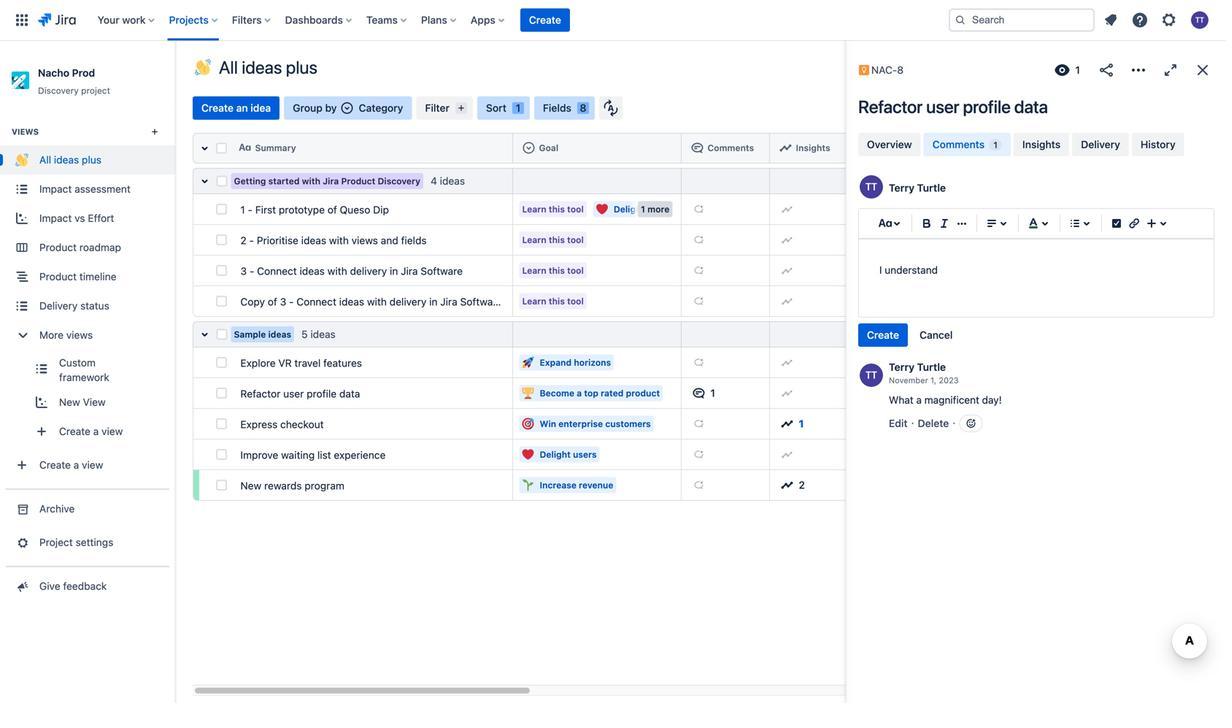 Task type: describe. For each thing, give the bounding box(es) containing it.
0 horizontal spatial insights
[[796, 143, 831, 153]]

Main content area, start typing to enter text. text field
[[880, 261, 1194, 279]]

product timeline
[[39, 271, 117, 283]]

Search field
[[949, 8, 1095, 32]]

:seedling: image
[[522, 479, 534, 491]]

explore vr travel features
[[241, 357, 362, 369]]

view for create a view dropdown button
[[102, 425, 123, 437]]

create button inside primary element
[[521, 8, 570, 32]]

a right what in the right bottom of the page
[[917, 394, 922, 406]]

1 button
[[1053, 58, 1087, 82]]

project
[[81, 85, 110, 96]]

1 vertical spatial data
[[339, 388, 360, 400]]

0 horizontal spatial :heart: image
[[522, 449, 534, 460]]

1 vertical spatial create button
[[859, 323, 908, 347]]

all inside jira product discovery navigation element
[[39, 154, 51, 166]]

customers
[[606, 419, 651, 429]]

delight users for topmost :heart: image
[[614, 204, 671, 214]]

2 for 2
[[799, 479, 805, 491]]

your
[[98, 14, 120, 26]]

0 vertical spatial refactor user profile data
[[859, 96, 1049, 117]]

expand image
[[1162, 61, 1180, 79]]

0 horizontal spatial profile
[[307, 388, 337, 400]]

bold ⌘b image
[[919, 215, 936, 232]]

project settings
[[39, 536, 113, 548]]

impact vs effort
[[39, 212, 114, 224]]

add reaction image
[[966, 418, 977, 429]]

learn for 2 - prioritise ideas with views and fields
[[522, 235, 547, 245]]

dashboards button
[[281, 8, 358, 32]]

improve
[[241, 449, 278, 461]]

more
[[39, 329, 64, 341]]

1 horizontal spatial insights button
[[1014, 133, 1070, 156]]

turtle for terry turtle november 1, 2023
[[918, 361, 946, 373]]

notifications image
[[1103, 11, 1120, 29]]

:dart: image
[[522, 418, 534, 430]]

impact assessment
[[39, 183, 131, 195]]

program
[[305, 480, 345, 492]]

first
[[255, 204, 276, 216]]

italic ⌘i image
[[936, 215, 954, 232]]

features
[[324, 357, 362, 369]]

1,
[[931, 376, 937, 385]]

align left image
[[984, 215, 1001, 232]]

1 more
[[641, 204, 670, 214]]

rewards
[[264, 480, 302, 492]]

improve waiting list experience
[[241, 449, 386, 461]]

1 vertical spatial connect
[[297, 296, 337, 308]]

prod
[[72, 67, 95, 79]]

0 vertical spatial profile
[[964, 96, 1011, 117]]

1 vertical spatial refactor user profile data
[[241, 388, 360, 400]]

terry for terry turtle
[[889, 182, 915, 194]]

cancel button
[[911, 323, 962, 347]]

0 vertical spatial software
[[421, 265, 463, 277]]

more image
[[1130, 61, 1148, 79]]

0 vertical spatial data
[[1015, 96, 1049, 117]]

all ideas plus link
[[0, 145, 175, 175]]

give
[[39, 580, 60, 592]]

product
[[626, 388, 660, 398]]

view
[[83, 396, 106, 408]]

and
[[381, 234, 399, 246]]

edit button
[[889, 417, 908, 429]]

delete button
[[918, 417, 950, 429]]

learn for 3 - connect ideas with delivery in jira software
[[522, 265, 547, 276]]

what a magnificent day!
[[889, 394, 1002, 406]]

autosave is enabled image
[[604, 99, 618, 117]]

delivery button
[[1073, 133, 1130, 156]]

become
[[540, 388, 575, 398]]

1 horizontal spatial 3
[[280, 296, 286, 308]]

delivery for delivery status
[[39, 300, 78, 312]]

i
[[880, 264, 882, 276]]

prototype
[[279, 204, 325, 216]]

tab list containing overview
[[857, 131, 1217, 158]]

0 vertical spatial plus
[[286, 57, 318, 77]]

1 horizontal spatial of
[[328, 204, 337, 216]]

create an idea button
[[193, 96, 280, 120]]

delivery status
[[39, 300, 109, 312]]

create inside popup button
[[39, 459, 71, 471]]

fields
[[543, 102, 572, 114]]

create inside primary element
[[529, 14, 561, 26]]

nac-8 link
[[857, 61, 914, 79]]

a inside popup button
[[74, 459, 79, 471]]

travel
[[295, 357, 321, 369]]

teams button
[[362, 8, 413, 32]]

insights inside tab list
[[1023, 138, 1061, 150]]

action item image
[[1108, 215, 1126, 232]]

sample
[[234, 329, 266, 340]]

appswitcher icon image
[[13, 11, 31, 29]]

1 vertical spatial 8
[[580, 102, 587, 114]]

effort
[[88, 212, 114, 224]]

5
[[302, 328, 308, 340]]

queso
[[340, 204, 371, 216]]

0 vertical spatial :heart: image
[[596, 203, 608, 215]]

enterprise
[[559, 419, 603, 429]]

0 horizontal spatial 3
[[241, 265, 247, 277]]

help image
[[1132, 11, 1149, 29]]

more views link
[[0, 321, 175, 350]]

settings
[[76, 536, 113, 548]]

new for new view
[[59, 396, 80, 408]]

primary element
[[9, 0, 938, 41]]

0 horizontal spatial 1 button
[[687, 382, 764, 405]]

explore
[[241, 357, 276, 369]]

impact assessment link
[[0, 175, 175, 204]]

what
[[889, 394, 914, 406]]

product roadmap
[[39, 241, 121, 253]]

1 horizontal spatial delivery
[[390, 296, 427, 308]]

learn this tool for 3 - connect ideas with delivery in jira software
[[522, 265, 584, 276]]

new rewards program
[[241, 480, 345, 492]]

history
[[1141, 138, 1176, 150]]

0 horizontal spatial user
[[283, 388, 304, 400]]

custom framework
[[59, 357, 109, 383]]

dip
[[373, 204, 389, 216]]

feedback image
[[14, 579, 30, 594]]

close image
[[1195, 61, 1212, 79]]

nacho
[[38, 67, 69, 79]]

create a view for create a view dropdown button
[[59, 425, 123, 437]]

increase revenue
[[540, 480, 614, 490]]

nac-
[[872, 64, 898, 76]]

give feedback button
[[0, 572, 175, 601]]

new for new rewards program
[[241, 480, 262, 492]]

plans
[[421, 14, 447, 26]]

summary
[[255, 143, 296, 153]]

sample ideas
[[234, 329, 291, 340]]

november
[[889, 376, 929, 385]]

0 horizontal spatial :heart: image
[[522, 449, 534, 460]]

give feedback
[[39, 580, 107, 592]]

insights image
[[782, 418, 793, 430]]

more
[[648, 204, 670, 214]]

work
[[122, 14, 146, 26]]

by
[[325, 102, 337, 114]]

link image
[[1126, 215, 1144, 232]]

0 vertical spatial connect
[[257, 265, 297, 277]]

0 horizontal spatial delight
[[540, 449, 571, 460]]

this for 3 - connect ideas with delivery in jira software
[[549, 265, 565, 276]]

1 vertical spatial refactor
[[241, 388, 281, 400]]

text styles image
[[877, 215, 895, 232]]

express checkout
[[241, 418, 324, 430]]

single select dropdown image
[[341, 102, 353, 114]]

0 horizontal spatial insights button
[[776, 137, 843, 160]]

win
[[540, 419, 556, 429]]

0 vertical spatial refactor
[[859, 96, 923, 117]]

impact for impact assessment
[[39, 183, 72, 195]]

tool for 3 - connect ideas with delivery in jira software
[[567, 265, 584, 276]]

1 horizontal spatial all ideas plus
[[219, 57, 318, 77]]

list
[[318, 449, 331, 461]]

day!
[[983, 394, 1002, 406]]

filters
[[232, 14, 262, 26]]

project settings button
[[0, 528, 175, 557]]

become a top rated product
[[540, 388, 660, 398]]

your profile and settings image
[[1192, 11, 1209, 29]]

edit
[[889, 417, 908, 429]]

1 horizontal spatial in
[[430, 296, 438, 308]]

insights image
[[782, 479, 793, 491]]



Task type: locate. For each thing, give the bounding box(es) containing it.
0 vertical spatial create a view
[[59, 425, 123, 437]]

getting
[[234, 176, 266, 186], [234, 176, 266, 186]]

view down new view link
[[102, 425, 123, 437]]

connect down prioritise
[[257, 265, 297, 277]]

4 ideas
[[431, 175, 465, 187], [431, 175, 465, 187]]

archive
[[39, 503, 75, 515]]

0 vertical spatial delight
[[614, 204, 645, 214]]

create a view down view
[[59, 425, 123, 437]]

assessment
[[75, 183, 131, 195]]

create inside dropdown button
[[59, 425, 91, 437]]

horizons
[[574, 357, 611, 368]]

terry turtle
[[889, 182, 946, 194]]

your work button
[[93, 8, 160, 32]]

started
[[268, 176, 300, 186], [268, 176, 300, 186]]

0 horizontal spatial group
[[0, 108, 175, 489]]

learn for copy of 3 - connect ideas with delivery in jira software
[[522, 296, 547, 306]]

3 right copy at the left top
[[280, 296, 286, 308]]

create a view button
[[0, 451, 175, 480]]

express
[[241, 418, 278, 430]]

impact for impact vs effort
[[39, 212, 72, 224]]

view inside create a view popup button
[[82, 459, 103, 471]]

0 vertical spatial user
[[927, 96, 960, 117]]

project settings image
[[14, 535, 30, 550]]

search image
[[955, 14, 967, 26]]

- for 2
[[249, 234, 254, 246]]

create a view for create a view popup button
[[39, 459, 103, 471]]

0 vertical spatial turtle
[[918, 182, 946, 194]]

overview
[[867, 138, 913, 150]]

comments right comments image
[[708, 143, 754, 153]]

3 this from the top
[[549, 265, 565, 276]]

insights left "delivery" button
[[1023, 138, 1061, 150]]

turtle up bold ⌘b icon
[[918, 182, 946, 194]]

2 impact from the top
[[39, 212, 72, 224]]

1 inside popup button
[[1076, 64, 1081, 76]]

0 vertical spatial delivery
[[350, 265, 387, 277]]

plus up impact assessment link
[[82, 154, 101, 166]]

:trophy: image
[[522, 387, 534, 399], [522, 387, 534, 399]]

create left an
[[202, 102, 234, 114]]

2 for 2 - prioritise ideas with views and fields
[[241, 234, 247, 246]]

more formatting image
[[954, 215, 971, 232]]

・
[[908, 417, 918, 429], [950, 417, 960, 429]]

:heart: image down :dart: image
[[522, 449, 534, 460]]

2
[[241, 234, 247, 246], [799, 479, 805, 491]]

1 vertical spatial all ideas plus
[[39, 154, 101, 166]]

lists image
[[1067, 215, 1084, 232]]

win enterprise customers
[[540, 419, 651, 429]]

filter
[[425, 102, 450, 114]]

insights image
[[780, 142, 792, 154]]

4 tool from the top
[[567, 296, 584, 306]]

views left and
[[352, 234, 378, 246]]

turtle inside terry turtle november 1, 2023
[[918, 361, 946, 373]]

:heart: image
[[596, 203, 608, 215], [522, 449, 534, 460]]

turtle up 1,
[[918, 361, 946, 373]]

this for 2 - prioritise ideas with views and fields
[[549, 235, 565, 245]]

2 right insights icon
[[799, 479, 805, 491]]

delivery inside jira product discovery navigation element
[[39, 300, 78, 312]]

0 horizontal spatial 2
[[241, 234, 247, 246]]

vs
[[75, 212, 85, 224]]

3 tool from the top
[[567, 265, 584, 276]]

- for 1
[[248, 204, 253, 216]]

create button right apps popup button
[[521, 8, 570, 32]]

summary button
[[235, 137, 507, 160]]

1 horizontal spatial views
[[352, 234, 378, 246]]

2 this from the top
[[549, 235, 565, 245]]

1 vertical spatial software
[[460, 296, 503, 308]]

all ideas plus inside "group"
[[39, 154, 101, 166]]

all up impact assessment
[[39, 154, 51, 166]]

all ideas plus
[[219, 57, 318, 77], [39, 154, 101, 166]]

0 vertical spatial views
[[352, 234, 378, 246]]

0 horizontal spatial delight users
[[540, 449, 597, 460]]

1 horizontal spatial :heart: image
[[596, 203, 608, 215]]

product roadmap link
[[0, 233, 175, 262]]

copy of 3 - connect ideas with delivery in jira software
[[241, 296, 503, 308]]

goal image
[[523, 142, 535, 154]]

a inside dropdown button
[[93, 425, 99, 437]]

1 vertical spatial in
[[430, 296, 438, 308]]

ideas
[[242, 57, 282, 77], [54, 154, 79, 166], [440, 175, 465, 187], [440, 175, 465, 187], [301, 234, 326, 246], [300, 265, 325, 277], [339, 296, 364, 308], [311, 328, 336, 340], [268, 329, 291, 340]]

1 this from the top
[[549, 204, 565, 214]]

delivery inside button
[[1082, 138, 1121, 150]]

1 horizontal spatial group
[[859, 323, 962, 347]]

learn this tool for 2 - prioritise ideas with views and fields
[[522, 235, 584, 245]]

4 learn from the top
[[522, 296, 547, 306]]

delight users for left :heart: icon
[[540, 449, 597, 460]]

tool for 2 - prioritise ideas with views and fields
[[567, 235, 584, 245]]

apps button
[[466, 8, 510, 32]]

create a view inside dropdown button
[[59, 425, 123, 437]]

:heart: image left 1 more
[[596, 203, 608, 215]]

1 tool from the top
[[567, 204, 584, 214]]

1 ・ from the left
[[908, 417, 918, 429]]

1 vertical spatial :heart: image
[[522, 449, 534, 460]]

roadmap
[[79, 241, 121, 253]]

1 horizontal spatial 2
[[799, 479, 805, 491]]

profile
[[964, 96, 1011, 117], [307, 388, 337, 400]]

1 vertical spatial terry
[[889, 361, 915, 373]]

1 terry from the top
[[889, 182, 915, 194]]

insights right insights icon
[[796, 143, 831, 153]]

0 vertical spatial in
[[390, 265, 398, 277]]

0 vertical spatial delivery
[[1082, 138, 1121, 150]]

0 horizontal spatial all
[[39, 154, 51, 166]]

insights button
[[1014, 133, 1070, 156], [776, 137, 843, 160]]

with
[[302, 176, 321, 186], [302, 176, 321, 186], [329, 234, 349, 246], [328, 265, 347, 277], [367, 296, 387, 308]]

0 vertical spatial users
[[647, 204, 671, 214]]

new view
[[59, 396, 106, 408]]

0 vertical spatial 2
[[241, 234, 247, 246]]

goal button
[[519, 137, 676, 160]]

create an idea
[[202, 102, 271, 114]]

new down improve
[[241, 480, 262, 492]]

- left first
[[248, 204, 253, 216]]

0 horizontal spatial users
[[573, 449, 597, 460]]

0 horizontal spatial delivery
[[39, 300, 78, 312]]

:heart: image
[[596, 203, 608, 215], [522, 449, 534, 460]]

all ideas plus up impact assessment
[[39, 154, 101, 166]]

4
[[431, 175, 437, 187], [431, 175, 437, 187]]

0 vertical spatial 3
[[241, 265, 247, 277]]

group containing all ideas plus
[[0, 108, 175, 489]]

:heart: image left 1 more
[[596, 203, 608, 215]]

1 horizontal spatial all
[[219, 57, 238, 77]]

magnificent
[[925, 394, 980, 406]]

this for copy of 3 - connect ideas with delivery in jira software
[[549, 296, 565, 306]]

terry for terry turtle november 1, 2023
[[889, 361, 915, 373]]

1 vertical spatial impact
[[39, 212, 72, 224]]

comments button
[[687, 137, 764, 160]]

1 horizontal spatial plus
[[286, 57, 318, 77]]

- left prioritise
[[249, 234, 254, 246]]

0 vertical spatial all ideas plus
[[219, 57, 318, 77]]

delivery up more
[[39, 300, 78, 312]]

plus
[[286, 57, 318, 77], [82, 154, 101, 166]]

1 vertical spatial delivery
[[39, 300, 78, 312]]

0 vertical spatial 8
[[898, 64, 904, 76]]

projects
[[169, 14, 209, 26]]

- for 3
[[250, 265, 254, 277]]

3 up copy at the left top
[[241, 265, 247, 277]]

0 vertical spatial of
[[328, 204, 337, 216]]

1 vertical spatial turtle
[[918, 361, 946, 373]]

create a view down create a view dropdown button
[[39, 459, 103, 471]]

nacho prod discovery project
[[38, 67, 110, 96]]

insights
[[1023, 138, 1061, 150], [796, 143, 831, 153]]

revenue
[[579, 480, 614, 490]]

i understand
[[880, 264, 938, 276]]

comments image
[[693, 387, 705, 399]]

view for create a view popup button
[[82, 459, 103, 471]]

1 horizontal spatial user
[[927, 96, 960, 117]]

of left queso on the top left
[[328, 204, 337, 216]]

1 turtle from the top
[[918, 182, 946, 194]]

new inside "group"
[[59, 396, 80, 408]]

timeline
[[79, 271, 117, 283]]

users
[[647, 204, 671, 214], [573, 449, 597, 460]]

status
[[80, 300, 109, 312]]

apps
[[471, 14, 496, 26]]

- up copy at the left top
[[250, 265, 254, 277]]

1 vertical spatial of
[[268, 296, 277, 308]]

:heart: image down :dart: image
[[522, 449, 534, 460]]

:rocket: image
[[522, 357, 534, 368]]

2 terry from the top
[[889, 361, 915, 373]]

group containing create
[[859, 323, 962, 347]]

1 vertical spatial delivery
[[390, 296, 427, 308]]

view down create a view dropdown button
[[82, 459, 103, 471]]

1 vertical spatial views
[[66, 329, 93, 341]]

connect up 5 ideas
[[297, 296, 337, 308]]

2 left prioritise
[[241, 234, 247, 246]]

3 - connect ideas with delivery in jira software
[[241, 265, 463, 277]]

delivery down fields
[[390, 296, 427, 308]]

1 horizontal spatial comments
[[933, 138, 985, 150]]

view
[[102, 425, 123, 437], [82, 459, 103, 471]]

terry up text styles image
[[889, 182, 915, 194]]

1 horizontal spatial :heart: image
[[596, 203, 608, 215]]

1 horizontal spatial delight users
[[614, 204, 671, 214]]

delight up increase
[[540, 449, 571, 460]]

0 vertical spatial 1 button
[[687, 382, 764, 405]]

top
[[584, 388, 599, 398]]

edit ・ delete ・
[[889, 417, 960, 429]]

new left view
[[59, 396, 80, 408]]

refactor down nac-8
[[859, 96, 923, 117]]

3 learn this tool from the top
[[522, 265, 584, 276]]

all ideas plus up idea
[[219, 57, 318, 77]]

discovery inside nacho prod discovery project
[[38, 85, 79, 96]]

2 turtle from the top
[[918, 361, 946, 373]]

experience
[[334, 449, 386, 461]]

jira image
[[38, 11, 76, 29], [38, 11, 76, 29]]

checkout
[[280, 418, 324, 430]]

1 learn from the top
[[522, 204, 547, 214]]

learn this tool
[[522, 204, 584, 214], [522, 235, 584, 245], [522, 265, 584, 276], [522, 296, 584, 306]]

1 vertical spatial 1 button
[[776, 412, 843, 436]]

view inside create a view dropdown button
[[102, 425, 123, 437]]

delivery status link
[[0, 291, 175, 321]]

comments up 'terry turtle'
[[933, 138, 985, 150]]

terry up november
[[889, 361, 915, 373]]

group
[[293, 102, 323, 114]]

1 vertical spatial all
[[39, 154, 51, 166]]

1 impact from the top
[[39, 183, 72, 195]]

0 horizontal spatial delivery
[[350, 265, 387, 277]]

archive button
[[0, 494, 175, 524]]

plans button
[[417, 8, 462, 32]]

0 horizontal spatial create button
[[521, 8, 570, 32]]

projects button
[[165, 8, 223, 32]]

dashboards
[[285, 14, 343, 26]]

create up november
[[867, 329, 900, 341]]

create a view inside popup button
[[39, 459, 103, 471]]

:rocket: image
[[522, 357, 534, 368]]

create up archive
[[39, 459, 71, 471]]

0 vertical spatial all
[[219, 57, 238, 77]]

1 horizontal spatial refactor user profile data
[[859, 96, 1049, 117]]

tool for copy of 3 - connect ideas with delivery in jira software
[[567, 296, 584, 306]]

plus inside jira product discovery navigation element
[[82, 154, 101, 166]]

turtle for terry turtle
[[918, 182, 946, 194]]

expand horizons
[[540, 357, 611, 368]]

2 ・ from the left
[[950, 417, 960, 429]]

views inside 'link'
[[66, 329, 93, 341]]

delete
[[918, 417, 950, 429]]

refactor up express
[[241, 388, 281, 400]]

0 horizontal spatial all ideas plus
[[39, 154, 101, 166]]

1 horizontal spatial 8
[[898, 64, 904, 76]]

create a view button
[[20, 417, 175, 446]]

a down create a view dropdown button
[[74, 459, 79, 471]]

delivery left history
[[1082, 138, 1121, 150]]

more views
[[39, 329, 93, 341]]

create inside button
[[202, 102, 234, 114]]

overview button
[[859, 133, 921, 156]]

:dart: image
[[522, 418, 534, 430]]

impact up impact vs effort
[[39, 183, 72, 195]]

0 horizontal spatial of
[[268, 296, 277, 308]]

project
[[39, 536, 73, 548]]

4 learn this tool from the top
[[522, 296, 584, 306]]

product timeline link
[[0, 262, 175, 291]]

1 vertical spatial delight
[[540, 449, 571, 460]]

1 vertical spatial users
[[573, 449, 597, 460]]

1 horizontal spatial insights
[[1023, 138, 1061, 150]]

1 learn this tool from the top
[[522, 204, 584, 214]]

impact left vs
[[39, 212, 72, 224]]

create down new view at left bottom
[[59, 425, 91, 437]]

create button up november
[[859, 323, 908, 347]]

tab list
[[857, 131, 1217, 158]]

add image
[[693, 203, 705, 215], [782, 203, 793, 215], [693, 234, 705, 246], [693, 234, 705, 246], [693, 265, 705, 276], [782, 265, 793, 276], [693, 295, 705, 307], [782, 295, 793, 307], [693, 357, 705, 368], [782, 357, 793, 368], [782, 449, 793, 460], [693, 479, 705, 491]]

0 horizontal spatial views
[[66, 329, 93, 341]]

product
[[341, 176, 376, 186], [341, 176, 376, 186], [39, 241, 77, 253], [39, 271, 77, 283]]

2 tool from the top
[[567, 235, 584, 245]]

1 horizontal spatial profile
[[964, 96, 1011, 117]]

- right copy at the left top
[[289, 296, 294, 308]]

1 horizontal spatial data
[[1015, 96, 1049, 117]]

cancel
[[920, 329, 953, 341]]

5 ideas
[[302, 328, 336, 340]]

-
[[248, 204, 253, 216], [249, 234, 254, 246], [250, 265, 254, 277], [289, 296, 294, 308]]

waiting
[[281, 449, 315, 461]]

2 inside button
[[799, 479, 805, 491]]

custom framework link
[[20, 350, 175, 388]]

delivery up copy of 3 - connect ideas with delivery in jira software at the top
[[350, 265, 387, 277]]

:wave: image
[[195, 59, 211, 75]]

terry turtle november 1, 2023
[[889, 361, 959, 385]]

jira product discovery navigation element
[[0, 41, 175, 703]]

a down new view link
[[93, 425, 99, 437]]

comments inside button
[[708, 143, 754, 153]]

in
[[390, 265, 398, 277], [430, 296, 438, 308]]

delight left 'more'
[[614, 204, 645, 214]]

delight users
[[614, 204, 671, 214], [540, 449, 597, 460]]

settings image
[[1161, 11, 1179, 29]]

plus up group
[[286, 57, 318, 77]]

1 - first prototype of queso dip
[[241, 204, 389, 216]]

:wave: image
[[195, 59, 211, 75], [15, 153, 28, 167], [15, 153, 28, 167]]

views up custom
[[66, 329, 93, 341]]

0 vertical spatial delight users
[[614, 204, 671, 214]]

views
[[352, 234, 378, 246], [66, 329, 93, 341]]

learn this tool for copy of 3 - connect ideas with delivery in jira software
[[522, 296, 584, 306]]

ideas inside jira product discovery navigation element
[[54, 154, 79, 166]]

1 button
[[687, 382, 764, 405], [776, 412, 843, 436]]

1 vertical spatial view
[[82, 459, 103, 471]]

vr
[[279, 357, 292, 369]]

collapse all image
[[196, 139, 214, 157]]

terry inside terry turtle november 1, 2023
[[889, 361, 915, 373]]

1 horizontal spatial refactor
[[859, 96, 923, 117]]

3 learn from the top
[[522, 265, 547, 276]]

delivery for delivery
[[1082, 138, 1121, 150]]

banner containing your work
[[0, 0, 1227, 41]]

comments image
[[692, 142, 704, 154]]

1 horizontal spatial delivery
[[1082, 138, 1121, 150]]

teams
[[367, 14, 398, 26]]

1 horizontal spatial new
[[241, 480, 262, 492]]

views
[[12, 127, 39, 137]]

current project sidebar image
[[159, 58, 191, 88]]

0 horizontal spatial data
[[339, 388, 360, 400]]

1 vertical spatial new
[[241, 480, 262, 492]]

2 learn from the top
[[522, 235, 547, 245]]

2 learn this tool from the top
[[522, 235, 584, 245]]

1 vertical spatial create a view
[[39, 459, 103, 471]]

1 vertical spatial 2
[[799, 479, 805, 491]]

1 vertical spatial :heart: image
[[522, 449, 534, 460]]

cell
[[513, 133, 682, 164], [682, 133, 770, 164], [770, 133, 849, 164], [513, 168, 682, 194], [513, 168, 682, 194], [682, 168, 770, 194], [682, 168, 770, 194]]

summary image
[[239, 142, 251, 154]]

1 horizontal spatial 1 button
[[776, 412, 843, 436]]

1 horizontal spatial ・
[[950, 417, 960, 429]]

banner
[[0, 0, 1227, 41]]

0 horizontal spatial plus
[[82, 154, 101, 166]]

a left top
[[577, 388, 582, 398]]

of right copy at the left top
[[268, 296, 277, 308]]

all right :wave: image
[[219, 57, 238, 77]]

4 this from the top
[[549, 296, 565, 306]]

0 vertical spatial create button
[[521, 8, 570, 32]]

:seedling: image
[[522, 479, 534, 491]]

1 horizontal spatial delight
[[614, 204, 645, 214]]

create
[[529, 14, 561, 26], [202, 102, 234, 114], [867, 329, 900, 341], [59, 425, 91, 437], [39, 459, 71, 471]]

this
[[549, 204, 565, 214], [549, 235, 565, 245], [549, 265, 565, 276], [549, 296, 565, 306]]

0 vertical spatial impact
[[39, 183, 72, 195]]

0 horizontal spatial refactor user profile data
[[241, 388, 360, 400]]

goal
[[539, 143, 559, 153]]

sort
[[486, 102, 507, 114]]

1 horizontal spatial create button
[[859, 323, 908, 347]]

1 vertical spatial profile
[[307, 388, 337, 400]]

create right apps popup button
[[529, 14, 561, 26]]

group
[[0, 108, 175, 489], [859, 323, 962, 347]]

1 horizontal spatial users
[[647, 204, 671, 214]]

0 horizontal spatial 8
[[580, 102, 587, 114]]

add image
[[693, 203, 705, 215], [782, 234, 793, 246], [693, 265, 705, 276], [693, 295, 705, 307], [693, 357, 705, 368], [782, 387, 793, 399], [693, 418, 705, 430], [693, 418, 705, 430], [693, 449, 705, 460], [693, 449, 705, 460], [693, 479, 705, 491]]



Task type: vqa. For each thing, say whether or not it's contained in the screenshot.
bottom "delivery"
yes



